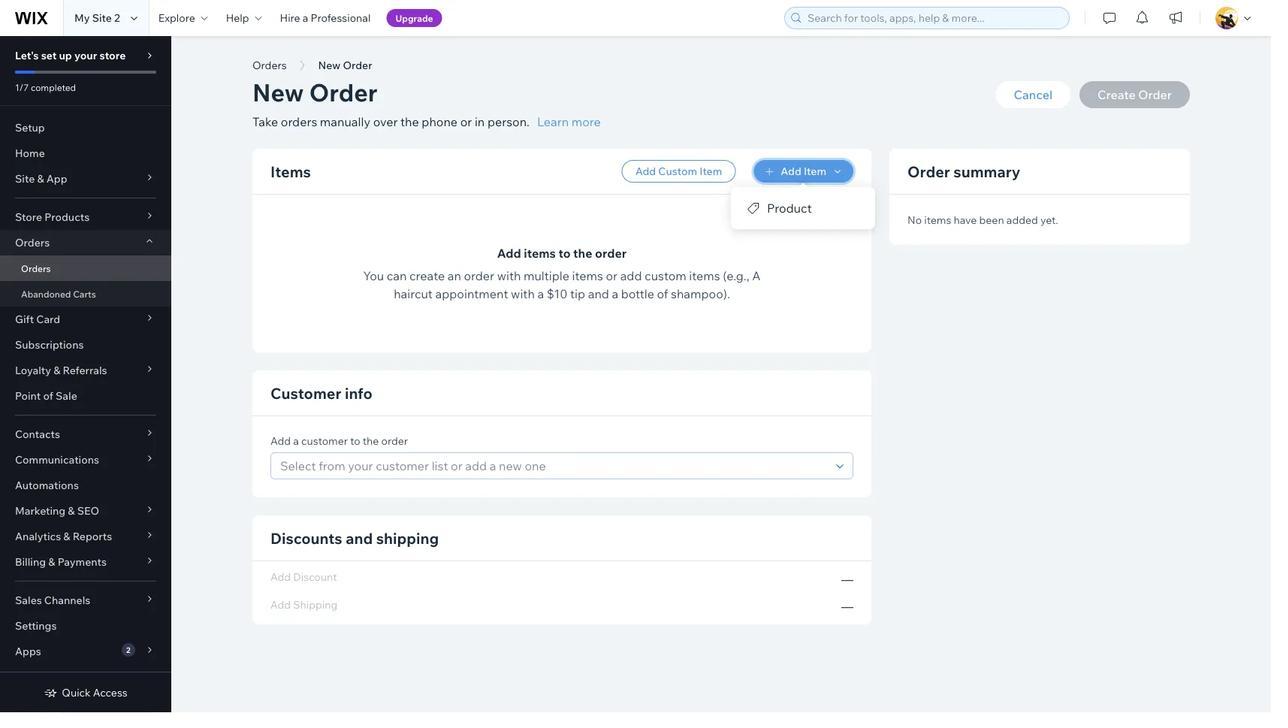 Task type: vqa. For each thing, say whether or not it's contained in the screenshot.
The Home on the left
yes



Task type: describe. For each thing, give the bounding box(es) containing it.
communications
[[15, 453, 99, 466]]

analytics & reports
[[15, 530, 112, 543]]

loyalty & referrals button
[[0, 358, 171, 383]]

billing & payments button
[[0, 550, 171, 575]]

help button
[[217, 0, 271, 36]]

0 horizontal spatial and
[[346, 529, 373, 548]]

you
[[364, 268, 384, 283]]

no
[[908, 213, 922, 226]]

new order
[[318, 59, 373, 72]]

a left customer at the bottom of the page
[[293, 435, 299, 448]]

multiple
[[524, 268, 570, 283]]

learn
[[537, 114, 569, 129]]

quick
[[62, 686, 91, 700]]

site & app
[[15, 172, 67, 185]]

add item
[[781, 165, 827, 178]]

or inside new order take orders manually over the phone or in person. learn more
[[461, 114, 472, 129]]

items up the shampoo).
[[690, 268, 721, 283]]

new for new order take orders manually over the phone or in person. learn more
[[253, 77, 304, 108]]

seo
[[77, 504, 99, 518]]

sale
[[56, 389, 77, 403]]

add for a
[[271, 435, 291, 448]]

quick access button
[[44, 686, 128, 700]]

store
[[15, 210, 42, 224]]

1 item from the left
[[700, 165, 723, 178]]

1/7
[[15, 82, 29, 93]]

the inside add items to the order you can create an order with multiple items or add custom items (e.g., a haircut appointment with a $10 tip and a bottle of shampoo).
[[574, 246, 593, 261]]

order summary
[[908, 162, 1021, 181]]

point
[[15, 389, 41, 403]]

yet.
[[1041, 213, 1059, 226]]

sales channels
[[15, 594, 90, 607]]

& for loyalty
[[53, 364, 60, 377]]

& for marketing
[[68, 504, 75, 518]]

in
[[475, 114, 485, 129]]

add items to the order you can create an order with multiple items or add custom items (e.g., a haircut appointment with a $10 tip and a bottle of shampoo).
[[364, 246, 761, 301]]

settings link
[[0, 613, 171, 639]]

add for item
[[781, 165, 802, 178]]

2 item from the left
[[804, 165, 827, 178]]

cancel
[[1014, 87, 1053, 102]]

point of sale link
[[0, 383, 171, 409]]

Select from your customer list or add a new one field
[[276, 453, 832, 479]]

apps
[[15, 645, 41, 658]]

store products
[[15, 210, 90, 224]]

1/7 completed
[[15, 82, 76, 93]]

items
[[271, 162, 311, 181]]

1 — from the top
[[842, 572, 854, 587]]

of inside sidebar element
[[43, 389, 53, 403]]

orders for "orders" "link"
[[21, 263, 51, 274]]

Search for tools, apps, help & more... field
[[804, 8, 1065, 29]]

marketing & seo
[[15, 504, 99, 518]]

2 vertical spatial the
[[363, 435, 379, 448]]

home
[[15, 147, 45, 160]]

contacts
[[15, 428, 60, 441]]

automations
[[15, 479, 79, 492]]

gift
[[15, 313, 34, 326]]

info
[[345, 384, 373, 403]]

a left $10
[[538, 286, 544, 301]]

no items have been added yet.
[[908, 213, 1059, 226]]

billing
[[15, 556, 46, 569]]

0 horizontal spatial order
[[382, 435, 408, 448]]

order for new order
[[343, 59, 373, 72]]

site inside popup button
[[15, 172, 35, 185]]

manually
[[320, 114, 371, 129]]

1 vertical spatial with
[[511, 286, 535, 301]]

billing & payments
[[15, 556, 107, 569]]

settings
[[15, 619, 57, 633]]

phone
[[422, 114, 458, 129]]

store products button
[[0, 204, 171, 230]]

payments
[[58, 556, 107, 569]]

help
[[226, 11, 249, 24]]

cancel button
[[996, 81, 1071, 108]]

over
[[373, 114, 398, 129]]

$10
[[547, 286, 568, 301]]

custom
[[645, 268, 687, 283]]

add
[[621, 268, 642, 283]]

added
[[1007, 213, 1039, 226]]

can
[[387, 268, 407, 283]]

product button
[[731, 195, 876, 222]]

subscriptions
[[15, 338, 84, 351]]

shipping
[[376, 529, 439, 548]]

site & app button
[[0, 166, 171, 192]]

new order button
[[311, 54, 380, 77]]

communications button
[[0, 447, 171, 473]]

subscriptions link
[[0, 332, 171, 358]]

0 horizontal spatial 2
[[114, 11, 120, 24]]

loyalty
[[15, 364, 51, 377]]

product
[[768, 201, 812, 216]]

your
[[74, 49, 97, 62]]

orders for orders dropdown button
[[15, 236, 50, 249]]

items up the multiple
[[524, 246, 556, 261]]

create
[[410, 268, 445, 283]]

add item button
[[754, 160, 854, 183]]

& for site
[[37, 172, 44, 185]]

add for items
[[498, 246, 521, 261]]

contacts button
[[0, 422, 171, 447]]

customer
[[271, 384, 342, 403]]

point of sale
[[15, 389, 77, 403]]

my
[[74, 11, 90, 24]]

an
[[448, 268, 461, 283]]



Task type: locate. For each thing, give the bounding box(es) containing it.
orders inside "link"
[[21, 263, 51, 274]]

set
[[41, 49, 57, 62]]

new down hire a professional link
[[318, 59, 341, 72]]

with down the multiple
[[511, 286, 535, 301]]

the right over
[[401, 114, 419, 129]]

marketing & seo button
[[0, 498, 171, 524]]

order up "no"
[[908, 162, 951, 181]]

custom
[[659, 165, 698, 178]]

add left custom
[[636, 165, 656, 178]]

1 vertical spatial order
[[464, 268, 495, 283]]

& left app
[[37, 172, 44, 185]]

with
[[497, 268, 521, 283], [511, 286, 535, 301]]

items up tip
[[573, 268, 604, 283]]

learn more link
[[537, 113, 601, 131]]

person.
[[488, 114, 530, 129]]

order inside new order take orders manually over the phone or in person. learn more
[[309, 77, 378, 108]]

0 vertical spatial or
[[461, 114, 472, 129]]

1 horizontal spatial order
[[464, 268, 495, 283]]

a right hire
[[303, 11, 309, 24]]

order down new order button
[[309, 77, 378, 108]]

a inside hire a professional link
[[303, 11, 309, 24]]

0 horizontal spatial new
[[253, 77, 304, 108]]

order for new order take orders manually over the phone or in person. learn more
[[309, 77, 378, 108]]

item right custom
[[700, 165, 723, 178]]

channels
[[44, 594, 90, 607]]

carts
[[73, 288, 96, 300]]

1 horizontal spatial item
[[804, 165, 827, 178]]

0 horizontal spatial to
[[350, 435, 361, 448]]

new inside button
[[318, 59, 341, 72]]

new
[[318, 59, 341, 72], [253, 77, 304, 108]]

abandoned carts link
[[0, 281, 171, 307]]

of inside add items to the order you can create an order with multiple items or add custom items (e.g., a haircut appointment with a $10 tip and a bottle of shampoo).
[[657, 286, 669, 301]]

customer
[[301, 435, 348, 448]]

add inside add items to the order you can create an order with multiple items or add custom items (e.g., a haircut appointment with a $10 tip and a bottle of shampoo).
[[498, 246, 521, 261]]

discounts
[[271, 529, 343, 548]]

site
[[92, 11, 112, 24], [15, 172, 35, 185]]

order up add
[[595, 246, 627, 261]]

add
[[636, 165, 656, 178], [781, 165, 802, 178], [498, 246, 521, 261], [271, 435, 291, 448]]

2 up access
[[126, 645, 131, 655]]

& for analytics
[[63, 530, 70, 543]]

reports
[[73, 530, 112, 543]]

0 horizontal spatial the
[[363, 435, 379, 448]]

and inside add items to the order you can create an order with multiple items or add custom items (e.g., a haircut appointment with a $10 tip and a bottle of shampoo).
[[588, 286, 610, 301]]

loyalty & referrals
[[15, 364, 107, 377]]

orders button
[[245, 54, 294, 77]]

to right customer at the bottom of the page
[[350, 435, 361, 448]]

of left 'sale'
[[43, 389, 53, 403]]

2 vertical spatial order
[[908, 162, 951, 181]]

0 vertical spatial site
[[92, 11, 112, 24]]

hire
[[280, 11, 300, 24]]

1 vertical spatial orders
[[15, 236, 50, 249]]

2 vertical spatial orders
[[21, 263, 51, 274]]

new for new order
[[318, 59, 341, 72]]

and right tip
[[588, 286, 610, 301]]

explore
[[158, 11, 195, 24]]

or left in
[[461, 114, 472, 129]]

orders up abandoned
[[21, 263, 51, 274]]

site down home
[[15, 172, 35, 185]]

0 horizontal spatial of
[[43, 389, 53, 403]]

&
[[37, 172, 44, 185], [53, 364, 60, 377], [68, 504, 75, 518], [63, 530, 70, 543], [48, 556, 55, 569]]

0 vertical spatial the
[[401, 114, 419, 129]]

to up the multiple
[[559, 246, 571, 261]]

orders down store
[[15, 236, 50, 249]]

orders link
[[0, 256, 171, 281]]

orders inside button
[[253, 59, 287, 72]]

0 vertical spatial of
[[657, 286, 669, 301]]

2
[[114, 11, 120, 24], [126, 645, 131, 655]]

items right "no"
[[925, 213, 952, 226]]

analytics
[[15, 530, 61, 543]]

2 — from the top
[[842, 599, 854, 614]]

1 horizontal spatial or
[[606, 268, 618, 283]]

& right billing
[[48, 556, 55, 569]]

1 vertical spatial 2
[[126, 645, 131, 655]]

0 vertical spatial to
[[559, 246, 571, 261]]

new order take orders manually over the phone or in person. learn more
[[253, 77, 601, 129]]

1 horizontal spatial the
[[401, 114, 419, 129]]

with left the multiple
[[497, 268, 521, 283]]

add custom item button
[[622, 160, 736, 183]]

a left the bottle
[[612, 286, 619, 301]]

sidebar element
[[0, 36, 171, 713]]

1 vertical spatial order
[[309, 77, 378, 108]]

discounts and shipping
[[271, 529, 439, 548]]

take
[[253, 114, 278, 129]]

0 vertical spatial 2
[[114, 11, 120, 24]]

have
[[954, 213, 978, 226]]

summary
[[954, 162, 1021, 181]]

marketing
[[15, 504, 66, 518]]

0 horizontal spatial or
[[461, 114, 472, 129]]

1 vertical spatial —
[[842, 599, 854, 614]]

0 vertical spatial order
[[595, 246, 627, 261]]

the
[[401, 114, 419, 129], [574, 246, 593, 261], [363, 435, 379, 448]]

1 vertical spatial the
[[574, 246, 593, 261]]

card
[[36, 313, 60, 326]]

& left seo
[[68, 504, 75, 518]]

or left add
[[606, 268, 618, 283]]

let's set up your store
[[15, 49, 126, 62]]

let's
[[15, 49, 39, 62]]

1 vertical spatial to
[[350, 435, 361, 448]]

1 horizontal spatial 2
[[126, 645, 131, 655]]

a
[[303, 11, 309, 24], [538, 286, 544, 301], [612, 286, 619, 301], [293, 435, 299, 448]]

upgrade
[[396, 12, 433, 24]]

gift card
[[15, 313, 60, 326]]

1 vertical spatial or
[[606, 268, 618, 283]]

item
[[700, 165, 723, 178], [804, 165, 827, 178]]

& right loyalty
[[53, 364, 60, 377]]

order inside new order button
[[343, 59, 373, 72]]

of down custom
[[657, 286, 669, 301]]

—
[[842, 572, 854, 587], [842, 599, 854, 614]]

items
[[925, 213, 952, 226], [524, 246, 556, 261], [573, 268, 604, 283], [690, 268, 721, 283]]

and
[[588, 286, 610, 301], [346, 529, 373, 548]]

2 horizontal spatial order
[[595, 246, 627, 261]]

0 horizontal spatial site
[[15, 172, 35, 185]]

the inside new order take orders manually over the phone or in person. learn more
[[401, 114, 419, 129]]

orders inside dropdown button
[[15, 236, 50, 249]]

1 horizontal spatial new
[[318, 59, 341, 72]]

or
[[461, 114, 472, 129], [606, 268, 618, 283]]

order
[[595, 246, 627, 261], [464, 268, 495, 283], [382, 435, 408, 448]]

the up tip
[[574, 246, 593, 261]]

1 horizontal spatial to
[[559, 246, 571, 261]]

0 vertical spatial new
[[318, 59, 341, 72]]

and left 'shipping'
[[346, 529, 373, 548]]

order up appointment
[[464, 268, 495, 283]]

hire a professional link
[[271, 0, 380, 36]]

analytics & reports button
[[0, 524, 171, 550]]

1 vertical spatial of
[[43, 389, 53, 403]]

abandoned carts
[[21, 288, 96, 300]]

add left customer at the bottom of the page
[[271, 435, 291, 448]]

completed
[[31, 82, 76, 93]]

add up appointment
[[498, 246, 521, 261]]

automations link
[[0, 473, 171, 498]]

site right my
[[92, 11, 112, 24]]

hire a professional
[[280, 11, 371, 24]]

2 inside sidebar element
[[126, 645, 131, 655]]

(e.g.,
[[723, 268, 750, 283]]

up
[[59, 49, 72, 62]]

haircut
[[394, 286, 433, 301]]

1 vertical spatial new
[[253, 77, 304, 108]]

0 vertical spatial order
[[343, 59, 373, 72]]

orders down hire
[[253, 59, 287, 72]]

& for billing
[[48, 556, 55, 569]]

shampoo).
[[671, 286, 731, 301]]

1 vertical spatial and
[[346, 529, 373, 548]]

add for custom
[[636, 165, 656, 178]]

new down orders button
[[253, 77, 304, 108]]

sales channels button
[[0, 588, 171, 613]]

products
[[45, 210, 90, 224]]

item up product button
[[804, 165, 827, 178]]

add custom item
[[636, 165, 723, 178]]

a
[[753, 268, 761, 283]]

1 horizontal spatial of
[[657, 286, 669, 301]]

0 vertical spatial and
[[588, 286, 610, 301]]

home link
[[0, 141, 171, 166]]

0 vertical spatial orders
[[253, 59, 287, 72]]

order right customer at the bottom of the page
[[382, 435, 408, 448]]

order down professional
[[343, 59, 373, 72]]

1 horizontal spatial and
[[588, 286, 610, 301]]

2 vertical spatial order
[[382, 435, 408, 448]]

gift card button
[[0, 307, 171, 332]]

1 horizontal spatial site
[[92, 11, 112, 24]]

2 horizontal spatial the
[[574, 246, 593, 261]]

the right customer at the bottom of the page
[[363, 435, 379, 448]]

orders for orders button
[[253, 59, 287, 72]]

0 horizontal spatial item
[[700, 165, 723, 178]]

order
[[343, 59, 373, 72], [309, 77, 378, 108], [908, 162, 951, 181]]

setup
[[15, 121, 45, 134]]

0 vertical spatial —
[[842, 572, 854, 587]]

more
[[572, 114, 601, 129]]

quick access
[[62, 686, 128, 700]]

my site 2
[[74, 11, 120, 24]]

add a customer to the order
[[271, 435, 408, 448]]

2 right my
[[114, 11, 120, 24]]

or inside add items to the order you can create an order with multiple items or add custom items (e.g., a haircut appointment with a $10 tip and a bottle of shampoo).
[[606, 268, 618, 283]]

to inside add items to the order you can create an order with multiple items or add custom items (e.g., a haircut appointment with a $10 tip and a bottle of shampoo).
[[559, 246, 571, 261]]

add up product
[[781, 165, 802, 178]]

upgrade button
[[387, 9, 442, 27]]

professional
[[311, 11, 371, 24]]

& left reports
[[63, 530, 70, 543]]

0 vertical spatial with
[[497, 268, 521, 283]]

1 vertical spatial site
[[15, 172, 35, 185]]

new inside new order take orders manually over the phone or in person. learn more
[[253, 77, 304, 108]]



